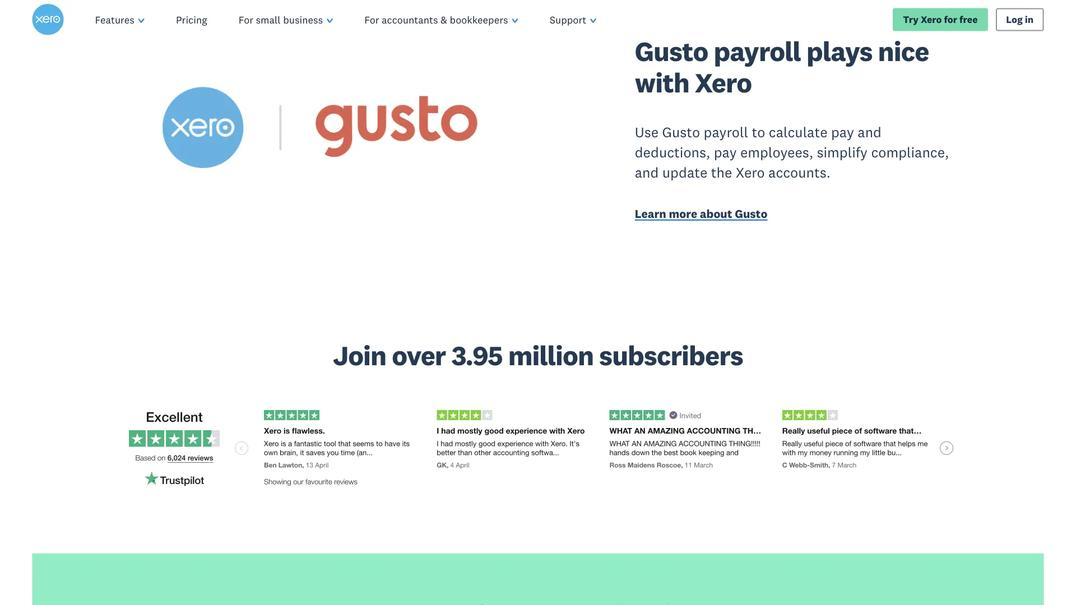 Task type: vqa. For each thing, say whether or not it's contained in the screenshot.
CURRENT related to Difference between current and non-current liabilities
no



Task type: locate. For each thing, give the bounding box(es) containing it.
for left "accountants" at left top
[[364, 13, 379, 26]]

for small business
[[239, 13, 323, 26]]

pay up simplify
[[831, 123, 854, 141]]

1 horizontal spatial pay
[[831, 123, 854, 141]]

for accountants & bookkeepers
[[364, 13, 508, 26]]

0 vertical spatial gusto
[[635, 34, 708, 68]]

2 vertical spatial xero
[[736, 163, 765, 181]]

0 vertical spatial and
[[858, 123, 882, 141]]

1 vertical spatial payroll
[[704, 123, 748, 141]]

subscribers
[[599, 338, 743, 372]]

try
[[903, 13, 919, 25]]

xero and gusto brands image
[[118, 27, 527, 230]]

accounts.
[[769, 163, 831, 181]]

1 vertical spatial gusto
[[662, 123, 700, 141]]

payroll
[[714, 34, 801, 68], [704, 123, 748, 141]]

and up simplify
[[858, 123, 882, 141]]

1 vertical spatial pay
[[714, 143, 737, 161]]

1 vertical spatial xero
[[695, 66, 752, 100]]

1 horizontal spatial and
[[858, 123, 882, 141]]

features
[[95, 13, 134, 26]]

for left small
[[239, 13, 253, 26]]

0 horizontal spatial and
[[635, 163, 659, 181]]

xero
[[921, 13, 942, 25], [695, 66, 752, 100], [736, 163, 765, 181]]

and
[[858, 123, 882, 141], [635, 163, 659, 181]]

try xero for free
[[903, 13, 978, 25]]

calculate
[[769, 123, 828, 141]]

pay
[[831, 123, 854, 141], [714, 143, 737, 161]]

for inside dropdown button
[[239, 13, 253, 26]]

plays
[[807, 34, 872, 68]]

learn more about gusto
[[635, 206, 768, 221]]

1 for from the left
[[239, 13, 253, 26]]

in
[[1025, 13, 1034, 25]]

2 for from the left
[[364, 13, 379, 26]]

gusto payroll plays nice with xero
[[635, 34, 929, 100]]

learn
[[635, 206, 666, 221]]

for
[[239, 13, 253, 26], [364, 13, 379, 26]]

support button
[[534, 0, 612, 39]]

gusto
[[635, 34, 708, 68], [662, 123, 700, 141], [735, 206, 768, 221]]

and down deductions,
[[635, 163, 659, 181]]

0 horizontal spatial for
[[239, 13, 253, 26]]

3.95
[[451, 338, 503, 372]]

1 vertical spatial and
[[635, 163, 659, 181]]

pay up the
[[714, 143, 737, 161]]

to
[[752, 123, 765, 141]]

about
[[700, 206, 732, 221]]

1 horizontal spatial for
[[364, 13, 379, 26]]

for inside dropdown button
[[364, 13, 379, 26]]

more
[[669, 206, 697, 221]]

0 vertical spatial pay
[[831, 123, 854, 141]]

0 vertical spatial payroll
[[714, 34, 801, 68]]



Task type: describe. For each thing, give the bounding box(es) containing it.
pricing link
[[160, 0, 223, 39]]

simplify
[[817, 143, 868, 161]]

business
[[283, 13, 323, 26]]

xero inside use gusto payroll to calculate pay and deductions, pay employees, simplify compliance, and update the xero accounts.
[[736, 163, 765, 181]]

payroll inside gusto payroll plays nice with xero
[[714, 34, 801, 68]]

use
[[635, 123, 659, 141]]

for accountants & bookkeepers button
[[349, 0, 534, 39]]

support
[[550, 13, 586, 26]]

accountants
[[382, 13, 438, 26]]

update
[[662, 163, 708, 181]]

&
[[441, 13, 447, 26]]

xero inside gusto payroll plays nice with xero
[[695, 66, 752, 100]]

employees,
[[740, 143, 813, 161]]

log in
[[1006, 13, 1034, 25]]

xero homepage image
[[32, 4, 64, 35]]

over
[[392, 338, 446, 372]]

gusto inside use gusto payroll to calculate pay and deductions, pay employees, simplify compliance, and update the xero accounts.
[[662, 123, 700, 141]]

with
[[635, 66, 689, 100]]

nice
[[878, 34, 929, 68]]

learn more about gusto link
[[635, 206, 958, 223]]

million
[[508, 338, 594, 372]]

0 horizontal spatial pay
[[714, 143, 737, 161]]

log in link
[[996, 8, 1044, 31]]

2 vertical spatial gusto
[[735, 206, 768, 221]]

small
[[256, 13, 281, 26]]

free
[[960, 13, 978, 25]]

for for for small business
[[239, 13, 253, 26]]

join over 3.95 million subscribers
[[333, 338, 743, 372]]

try xero for free link
[[893, 8, 988, 31]]

gusto inside gusto payroll plays nice with xero
[[635, 34, 708, 68]]

for
[[944, 13, 957, 25]]

for small business button
[[223, 0, 349, 39]]

bookkeepers
[[450, 13, 508, 26]]

the
[[711, 163, 732, 181]]

deductions,
[[635, 143, 710, 161]]

compliance,
[[871, 143, 949, 161]]

pricing
[[176, 13, 207, 26]]

for for for accountants & bookkeepers
[[364, 13, 379, 26]]

use gusto payroll to calculate pay and deductions, pay employees, simplify compliance, and update the xero accounts.
[[635, 123, 949, 181]]

payroll inside use gusto payroll to calculate pay and deductions, pay employees, simplify compliance, and update the xero accounts.
[[704, 123, 748, 141]]

join
[[333, 338, 386, 372]]

0 vertical spatial xero
[[921, 13, 942, 25]]

log
[[1006, 13, 1023, 25]]

features button
[[79, 0, 160, 39]]



